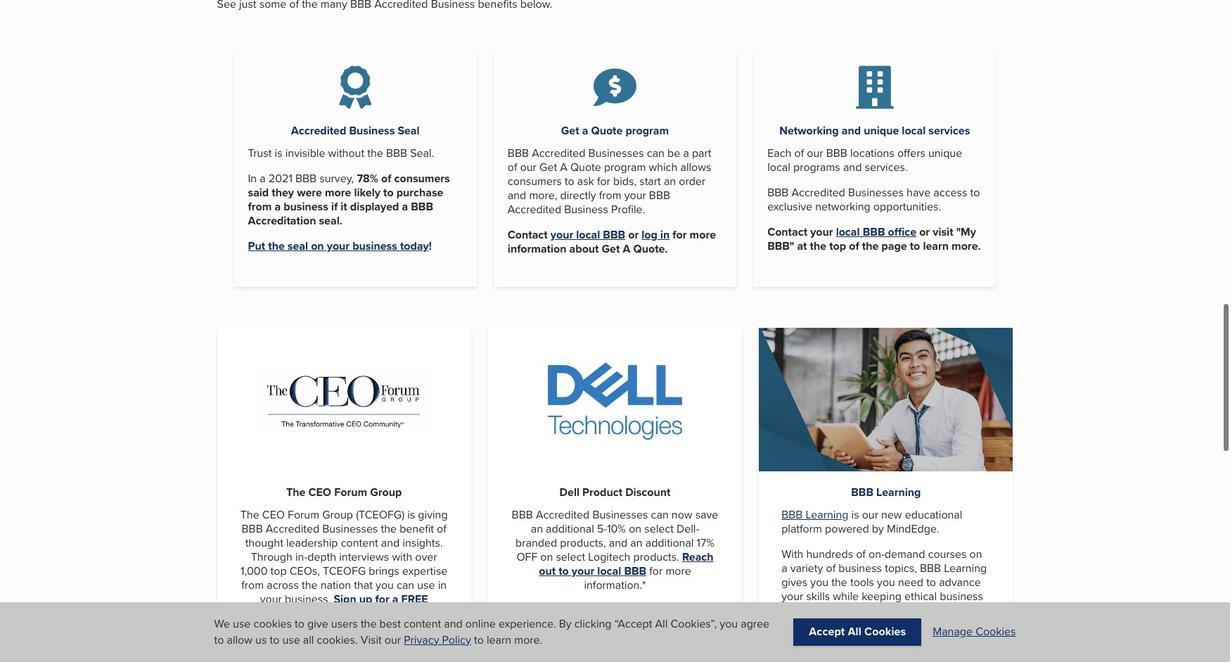 Task type: describe. For each thing, give the bounding box(es) containing it.
local inside reach out to your local bbb
[[598, 558, 622, 574]]

manage cookies
[[933, 624, 1017, 640]]

more,
[[529, 183, 558, 199]]

businesses can
[[589, 140, 665, 157]]

information
[[508, 236, 567, 252]]

accredited inside the ceo forum group (tceofg) is giving bbb accredited businesses the benefit of thought leadership content and insights. through in-depth interviews with over 1,000 top ceos, tceofg brings expertise from across the nation that you can use in your business.
[[266, 516, 320, 532]]

off
[[517, 544, 538, 560]]

from inside the ceo forum group (tceofg) is giving bbb accredited businesses the benefit of thought leadership content and insights. through in-depth interviews with over 1,000 top ceos, tceofg brings expertise from across the nation that you can use in your business.
[[242, 572, 264, 588]]

1 horizontal spatial use
[[283, 632, 300, 648]]

0 vertical spatial learning
[[877, 479, 921, 495]]

trust is invisible without the bbb seal.
[[248, 140, 434, 157]]

1 horizontal spatial select
[[645, 516, 674, 532]]

hundreds
[[807, 541, 854, 557]]

2021
[[269, 166, 293, 182]]

the left page to
[[863, 233, 879, 249]]

all
[[303, 632, 314, 648]]

your inside with hundreds of on-demand courses on a variety of business topics, bbb learning gives you the tools you need to advance your skills while keeping ethical business practices top of mind.
[[782, 583, 804, 599]]

additional 5-
[[546, 516, 607, 532]]

out
[[539, 558, 556, 574]]

contact for contact your local bbb or log in
[[508, 222, 548, 238]]

nation
[[321, 572, 351, 588]]

2 horizontal spatial in
[[661, 222, 670, 238]]

trust
[[248, 140, 272, 157]]

a inside the bbb accredited businesses can be a part of our get a quote program which allows consumers to ask for bids, start an order and more, directly from your bbb accredited business profile.
[[560, 154, 568, 171]]

accredited inside * applies only to accredited businesses located in the u.s.
[[601, 597, 654, 613]]

forum for the ceo forum group (tceofg) is giving bbb accredited businesses the benefit of thought leadership content and insights. through in-depth interviews with over 1,000 top ceos, tceofg brings expertise from across the nation that you can use in your business.
[[288, 502, 320, 518]]

2 cookies from the left
[[976, 624, 1017, 640]]

bbb inside the ceo forum group (tceofg) is giving bbb accredited businesses the benefit of thought leadership content and insights. through in-depth interviews with over 1,000 top ceos, tceofg brings expertise from across the nation that you can use in your business.
[[242, 516, 263, 532]]

0 vertical spatial is
[[275, 140, 283, 157]]

is our new educational platform powered by mindedge.
[[782, 502, 963, 532]]

only
[[564, 597, 585, 613]]

seal.
[[319, 208, 343, 224]]

can inside the ceo forum group (tceofg) is giving bbb accredited businesses the benefit of thought leadership content and insights. through in-depth interviews with over 1,000 top ceos, tceofg brings expertise from across the nation that you can use in your business.
[[397, 572, 415, 588]]

to inside * applies only to accredited businesses located in the u.s.
[[588, 597, 598, 613]]

0 vertical spatial bbb learning link
[[852, 479, 921, 495]]

that
[[354, 572, 373, 588]]

ceo for the ceo forum group (tceofg) is giving bbb accredited businesses the benefit of thought leadership content and insights. through in-depth interviews with over 1,000 top ceos, tceofg brings expertise from across the nation that you can use in your business.
[[262, 502, 285, 518]]

our inside we use cookies to give users the best content and online experience. by clicking "accept all cookies", you agree to allow us to use all cookies. visit our
[[385, 632, 401, 648]]

log in link
[[642, 222, 670, 238]]

is our
[[852, 502, 879, 518]]

located
[[571, 611, 607, 627]]

bbb inside with hundreds of on-demand courses on a variety of business topics, bbb learning gives you the tools you need to advance your skills while keeping ethical business practices top of mind.
[[920, 555, 942, 571]]

it
[[341, 194, 347, 210]]

the ceo forum group (tceofg) is giving bbb accredited businesses the benefit of thought leadership content and insights. through in-depth interviews with over 1,000 top ceos, tceofg brings expertise from across the nation that you can use in your business.
[[240, 502, 448, 602]]

ethical
[[905, 583, 937, 599]]

give
[[308, 616, 328, 632]]

a right displayed
[[402, 194, 408, 210]]

0 horizontal spatial use
[[233, 616, 251, 632]]

to left 'give'
[[295, 616, 305, 632]]

0 horizontal spatial an
[[531, 516, 543, 532]]

learn inside or visit "my bbb" at the top of the page to learn more.
[[924, 233, 949, 249]]

your inside the bbb accredited businesses can be a part of our get a quote program which allows consumers to ask for bids, start an order and more, directly from your bbb accredited business profile.
[[625, 183, 647, 199]]

a right in
[[260, 166, 266, 182]]

dell
[[560, 479, 580, 495]]

of inside 78% of consumers said they were more likely to purchase from a business if it displayed a bbb accreditation seal.
[[381, 166, 392, 182]]

from inside 78% of consumers said they were more likely to purchase from a business if it displayed a bbb accreditation seal.
[[248, 194, 272, 210]]

accredited inside bbb accredited businesses can now save an additional 5-10% on select dell- branded products, and an additional 17% off on select logitech products.
[[536, 502, 590, 518]]

tools
[[851, 569, 875, 585]]

accept
[[809, 624, 845, 640]]

businesses for exclusive
[[865, 623, 923, 639]]

discounts
[[831, 637, 880, 653]]

businesses inside the ceo forum group (tceofg) is giving bbb accredited businesses the benefit of thought leadership content and insights. through in-depth interviews with over 1,000 top ceos, tceofg brings expertise from across the nation that you can use in your business.
[[323, 516, 378, 532]]

accredited inside bbb accredited businesses have access to exclusive networking opportunities.
[[792, 180, 846, 196]]

services.
[[865, 154, 908, 171]]

dell technologies logo image
[[488, 323, 743, 466]]

networking and unique local services
[[780, 118, 971, 134]]

membership
[[279, 600, 343, 616]]

branded
[[516, 530, 557, 546]]

and inside the bbb accredited businesses can be a part of our get a quote program which allows consumers to ask for bids, start an order and more, directly from your bbb accredited business profile.
[[508, 183, 527, 199]]

through
[[251, 544, 293, 560]]

can inside bbb accredited businesses can now save an additional 5-10% on select dell- branded products, and an additional 17% off on select logitech products.
[[651, 502, 669, 518]]

more for for more information about get a quote.
[[690, 222, 716, 238]]

products.
[[634, 544, 680, 560]]

leadership
[[286, 530, 338, 546]]

learning inside with hundreds of on-demand courses on a variety of business topics, bbb learning gives you the tools you need to advance your skills while keeping ethical business practices top of mind.
[[945, 555, 987, 571]]

get inside for more information about get a quote.
[[602, 236, 620, 252]]

for inside sign up for a free membership
[[375, 586, 390, 602]]

of inside the bbb accredited businesses can be a part of our get a quote program which allows consumers to ask for bids, start an order and more, directly from your bbb accredited business profile.
[[508, 154, 518, 171]]

brings
[[369, 558, 400, 574]]

you inside the ceo forum group (tceofg) is giving bbb accredited businesses the benefit of thought leadership content and insights. through in-depth interviews with over 1,000 top ceos, tceofg brings expertise from across the nation that you can use in your business.
[[376, 572, 394, 588]]

1 horizontal spatial an
[[631, 530, 643, 546]]

and inside bbb accredited businesses can now save an additional 5-10% on select dell- branded products, and an additional 17% off on select logitech products.
[[609, 530, 628, 546]]

business inside the bbb accredited businesses can be a part of our get a quote program which allows consumers to ask for bids, start an order and more, directly from your bbb accredited business profile.
[[565, 197, 609, 213]]

sign up for a free membership
[[279, 586, 428, 616]]

get a quote program
[[561, 118, 669, 134]]

agree
[[741, 616, 770, 632]]

0 vertical spatial quote
[[591, 118, 623, 134]]

program inside the bbb accredited businesses can be a part of our get a quote program which allows consumers to ask for bids, start an order and more, directly from your bbb accredited business profile.
[[604, 154, 646, 171]]

to right the us
[[270, 632, 280, 648]]

the up 78%
[[367, 140, 383, 157]]

bbb inside reach out to your local bbb
[[624, 558, 647, 574]]

insights.
[[403, 530, 443, 546]]

reach
[[683, 544, 714, 560]]

likely
[[354, 180, 381, 196]]

while
[[833, 583, 859, 599]]

unique inside each of our bbb locations offers unique local programs and services.
[[929, 140, 963, 157]]

need
[[899, 569, 924, 585]]

exclusive inside bbb accredited businesses have access to exclusive networking opportunities.
[[768, 194, 813, 210]]

tceofg
[[323, 558, 366, 574]]

all inside we use cookies to give users the best content and online experience. by clicking "accept all cookies", you agree to allow us to use all cookies. visit our
[[656, 616, 668, 632]]

seal.
[[410, 140, 434, 157]]

courses
[[929, 541, 967, 557]]

"accept
[[615, 616, 653, 632]]

at
[[798, 233, 808, 249]]

each of our bbb locations offers unique local programs and services.
[[768, 140, 963, 171]]

or inside or visit "my bbb" at the top of the page to learn more.
[[920, 219, 930, 235]]

with hundreds of on-demand courses on a variety of business topics, bbb learning gives you the tools you need to advance your skills while keeping ethical business practices top of mind.
[[782, 541, 987, 613]]

we use cookies to give users the best content and online experience. by clicking "accept all cookies", you agree to allow us to use all cookies. visit our
[[214, 616, 770, 648]]

receive
[[925, 623, 962, 639]]

profile.
[[612, 197, 645, 213]]

in inside the ceo forum group (tceofg) is giving bbb accredited businesses the benefit of thought leadership content and insights. through in-depth interviews with over 1,000 top ceos, tceofg brings expertise from across the nation that you can use in your business.
[[438, 572, 447, 588]]

keeping
[[862, 583, 902, 599]]

new
[[882, 502, 903, 518]]

directly
[[560, 183, 596, 199]]

said
[[248, 180, 269, 196]]

78%
[[357, 166, 379, 182]]

your inside reach out to your local bbb
[[572, 558, 595, 574]]

bbb accredited businesses have access to exclusive networking opportunities.
[[768, 180, 981, 210]]

business up while
[[839, 555, 882, 571]]

they
[[272, 180, 294, 196]]

save
[[696, 502, 719, 518]]

consumers inside the bbb accredited businesses can be a part of our get a quote program which allows consumers to ask for bids, start an order and more, directly from your bbb accredited business profile.
[[508, 168, 562, 185]]

0 horizontal spatial bbb learning
[[782, 502, 849, 518]]

business.
[[285, 586, 331, 602]]

the inside with hundreds of on-demand courses on a variety of business topics, bbb learning gives you the tools you need to advance your skills while keeping ethical business practices top of mind.
[[832, 569, 848, 585]]

to inside 78% of consumers said they were more likely to purchase from a business if it displayed a bbb accreditation seal.
[[384, 180, 394, 196]]

quote.
[[634, 236, 668, 252]]

our inside each of our bbb locations offers unique local programs and services.
[[807, 140, 824, 157]]

bbb inside bbb accredited businesses have access to exclusive networking opportunities.
[[768, 180, 789, 196]]

bids,
[[614, 168, 637, 185]]

top inside with hundreds of on-demand courses on a variety of business topics, bbb learning gives you the tools you need to advance your skills while keeping ethical business practices top of mind.
[[829, 597, 846, 613]]

and inside bbb accredited businesses receive exclusive discounts and benefits.
[[883, 637, 902, 653]]

the inside we use cookies to give users the best content and online experience. by clicking "accept all cookies", you agree to allow us to use all cookies. visit our
[[361, 616, 377, 632]]

logitech
[[588, 544, 631, 560]]

to left "allow"
[[214, 632, 224, 648]]

all inside button
[[848, 624, 862, 640]]

of inside or visit "my bbb" at the top of the page to learn more.
[[850, 233, 860, 249]]

!
[[429, 233, 432, 249]]

accredited inside bbb accredited businesses receive exclusive discounts and benefits.
[[807, 623, 862, 639]]

($195 value!).
[[343, 600, 409, 616]]

page to
[[882, 233, 921, 249]]

1 vertical spatial learning
[[806, 502, 849, 518]]

for inside for more information about get a quote.
[[673, 222, 687, 238]]

a free
[[393, 586, 428, 602]]

more. inside or visit "my bbb" at the top of the page to learn more.
[[952, 233, 981, 249]]

best
[[380, 616, 401, 632]]

the right at
[[810, 233, 827, 249]]

over
[[415, 544, 437, 560]]

giving
[[418, 502, 448, 518]]

contact your local bbb or log in
[[508, 222, 670, 238]]

ask
[[578, 168, 594, 185]]

manage cookies button
[[933, 624, 1017, 640]]

experience.
[[499, 616, 556, 632]]

and inside the ceo forum group (tceofg) is giving bbb accredited businesses the benefit of thought leadership content and insights. through in-depth interviews with over 1,000 top ceos, tceofg brings expertise from across the nation that you can use in your business.
[[381, 530, 400, 546]]

demand
[[885, 541, 926, 557]]

gives
[[782, 569, 808, 585]]

we
[[214, 616, 230, 632]]

u.s.
[[641, 611, 660, 627]]

a inside the bbb accredited businesses can be a part of our get a quote program which allows consumers to ask for bids, start an order and more, directly from your bbb accredited business profile.
[[684, 140, 690, 157]]

top inside or visit "my bbb" at the top of the page to learn more.
[[830, 233, 847, 249]]

for more information.*
[[584, 558, 692, 588]]

group for the ceo forum group (tceofg) is giving bbb accredited businesses the benefit of thought leadership content and insights. through in-depth interviews with over 1,000 top ceos, tceofg brings expertise from across the nation that you can use in your business.
[[322, 502, 353, 518]]

networking
[[780, 118, 839, 134]]

part
[[692, 140, 712, 157]]

to right the policy
[[474, 632, 484, 648]]



Task type: locate. For each thing, give the bounding box(es) containing it.
to inside with hundreds of on-demand courses on a variety of business topics, bbb learning gives you the tools you need to advance your skills while keeping ethical business practices top of mind.
[[927, 569, 937, 585]]

1,000
[[241, 558, 268, 574]]

a left quote.
[[623, 236, 631, 252]]

content inside we use cookies to give users the best content and online experience. by clicking "accept all cookies", you agree to allow us to use all cookies. visit our
[[404, 616, 441, 632]]

you inside we use cookies to give users the best content and online experience. by clicking "accept all cookies", you agree to allow us to use all cookies. visit our
[[720, 616, 738, 632]]

consumers
[[394, 166, 450, 182], [508, 168, 562, 185]]

the left nation
[[302, 572, 318, 588]]

exclusive down practices
[[782, 637, 828, 653]]

your
[[625, 183, 647, 199], [811, 219, 834, 235], [551, 222, 574, 238], [327, 233, 350, 249], [572, 558, 595, 574], [782, 583, 804, 599], [260, 586, 282, 602]]

business up without
[[349, 118, 395, 134]]

educational
[[905, 502, 963, 518]]

mind.
[[861, 597, 888, 613]]

0 horizontal spatial consumers
[[394, 166, 450, 182]]

value!).
[[375, 600, 409, 616]]

quote up businesses can
[[591, 118, 623, 134]]

bbb"
[[768, 233, 795, 249]]

can left now at the right bottom of the page
[[651, 502, 669, 518]]

our up more,
[[520, 154, 537, 171]]

bbb inside 78% of consumers said they were more likely to purchase from a business if it displayed a bbb accreditation seal.
[[411, 194, 434, 210]]

1 vertical spatial can
[[397, 572, 415, 588]]

on right courses
[[970, 541, 983, 557]]

0 horizontal spatial business
[[349, 118, 395, 134]]

in right a free
[[438, 572, 447, 588]]

applies
[[525, 597, 562, 613]]

or left visit
[[920, 219, 930, 235]]

use right we
[[233, 616, 251, 632]]

1 vertical spatial is
[[408, 502, 415, 518]]

with
[[392, 544, 413, 560]]

businesses for access
[[849, 180, 904, 196]]

more right were
[[325, 180, 351, 196]]

0 vertical spatial more
[[325, 180, 351, 196]]

0 vertical spatial program
[[626, 118, 669, 134]]

program
[[626, 118, 669, 134], [604, 154, 646, 171]]

1 horizontal spatial group
[[370, 479, 402, 495]]

1 horizontal spatial unique
[[929, 140, 963, 157]]

1 vertical spatial select
[[556, 544, 586, 560]]

the left tools
[[832, 569, 848, 585]]

2 vertical spatial more
[[666, 558, 692, 574]]

0 vertical spatial content
[[341, 530, 378, 546]]

* applies only to accredited businesses located in the u.s.
[[518, 597, 713, 627]]

privacy policy to learn more.
[[404, 632, 543, 648]]

2 horizontal spatial get
[[602, 236, 620, 252]]

ceo up leadership
[[309, 479, 332, 495]]

depth
[[308, 544, 336, 560]]

top right 1,000
[[271, 558, 287, 574]]

1 horizontal spatial cookies
[[976, 624, 1017, 640]]

1 vertical spatial ceo
[[262, 502, 285, 518]]

learning up new
[[877, 479, 921, 495]]

to right only
[[588, 597, 598, 613]]

the left "best"
[[361, 616, 377, 632]]

0 vertical spatial ceo
[[309, 479, 332, 495]]

skills
[[807, 583, 831, 599]]

a left ask
[[560, 154, 568, 171]]

1 vertical spatial quote
[[571, 154, 602, 171]]

1 vertical spatial content
[[404, 616, 441, 632]]

the for the ceo forum group (tceofg) is giving bbb accredited businesses the benefit of thought leadership content and insights. through in-depth interviews with over 1,000 top ceos, tceofg brings expertise from across the nation that you can use in your business.
[[240, 502, 259, 518]]

businesses inside bbb accredited businesses have access to exclusive networking opportunities.
[[849, 180, 904, 196]]

0 horizontal spatial learning
[[806, 502, 849, 518]]

consumers left ask
[[508, 168, 562, 185]]

more. down "*"
[[515, 632, 543, 648]]

variety
[[791, 555, 824, 571]]

unique up the locations
[[864, 118, 900, 134]]

the right the put
[[268, 233, 285, 249]]

from inside the bbb accredited businesses can be a part of our get a quote program which allows consumers to ask for bids, start an order and more, directly from your bbb accredited business profile.
[[599, 183, 622, 199]]

a left variety
[[782, 555, 788, 571]]

our
[[807, 140, 824, 157], [520, 154, 537, 171], [385, 632, 401, 648]]

business
[[349, 118, 395, 134], [565, 197, 609, 213]]

1 vertical spatial the
[[240, 502, 259, 518]]

0 horizontal spatial cookies
[[865, 624, 907, 640]]

of inside the ceo forum group (tceofg) is giving bbb accredited businesses the benefit of thought leadership content and insights. through in-depth interviews with over 1,000 top ceos, tceofg brings expertise from across the nation that you can use in your business.
[[437, 516, 447, 532]]

use inside the ceo forum group (tceofg) is giving bbb accredited businesses the benefit of thought leadership content and insights. through in-depth interviews with over 1,000 top ceos, tceofg brings expertise from across the nation that you can use in your business.
[[418, 572, 435, 588]]

ceo inside the ceo forum group (tceofg) is giving bbb accredited businesses the benefit of thought leadership content and insights. through in-depth interviews with over 1,000 top ceos, tceofg brings expertise from across the nation that you can use in your business.
[[262, 502, 285, 518]]

benefit
[[400, 516, 434, 532]]

to right access
[[971, 180, 981, 196]]

0 vertical spatial top
[[830, 233, 847, 249]]

online
[[466, 616, 496, 632]]

by
[[559, 616, 572, 632]]

group for the ceo forum group
[[370, 479, 402, 495]]

accredited business seal link
[[291, 118, 420, 134]]

0 horizontal spatial all
[[656, 616, 668, 632]]

1 horizontal spatial all
[[848, 624, 862, 640]]

to
[[565, 168, 575, 185], [384, 180, 394, 196], [971, 180, 981, 196], [559, 558, 569, 574], [927, 569, 937, 585], [588, 597, 598, 613], [295, 616, 305, 632], [214, 632, 224, 648], [270, 632, 280, 648], [474, 632, 484, 648]]

1 horizontal spatial bbb learning
[[852, 479, 921, 495]]

0 vertical spatial exclusive
[[768, 194, 813, 210]]

a right be
[[684, 140, 690, 157]]

to inside bbb accredited businesses have access to exclusive networking opportunities.
[[971, 180, 981, 196]]

without
[[328, 140, 365, 157]]

for inside for more information.*
[[650, 558, 663, 574]]

a right said
[[275, 194, 281, 210]]

1 horizontal spatial learning
[[877, 479, 921, 495]]

more right log in "link"
[[690, 222, 716, 238]]

cookies right manage
[[976, 624, 1017, 640]]

content inside the ceo forum group (tceofg) is giving bbb accredited businesses the benefit of thought leadership content and insights. through in-depth interviews with over 1,000 top ceos, tceofg brings expertise from across the nation that you can use in your business.
[[341, 530, 378, 546]]

0 vertical spatial unique
[[864, 118, 900, 134]]

cookies
[[865, 624, 907, 640], [976, 624, 1017, 640]]

additional
[[646, 530, 694, 546]]

can down with
[[397, 572, 415, 588]]

1 vertical spatial a
[[623, 236, 631, 252]]

bbb learning link up new
[[852, 479, 921, 495]]

1 vertical spatial top
[[271, 558, 287, 574]]

1 horizontal spatial content
[[404, 616, 441, 632]]

policy
[[442, 632, 471, 648]]

exclusive up bbb"
[[768, 194, 813, 210]]

2 horizontal spatial use
[[418, 572, 435, 588]]

2 horizontal spatial learning
[[945, 555, 987, 571]]

1 horizontal spatial ceo
[[309, 479, 332, 495]]

local inside each of our bbb locations offers unique local programs and services.
[[768, 154, 791, 171]]

use down over
[[418, 572, 435, 588]]

an right start
[[664, 168, 676, 185]]

on right 10%
[[629, 516, 642, 532]]

1 vertical spatial bbb learning
[[782, 502, 849, 518]]

1 vertical spatial learn
[[487, 632, 512, 648]]

group
[[370, 479, 402, 495], [322, 502, 353, 518]]

bbb inside bbb accredited businesses can now save an additional 5-10% on select dell- branded products, and an additional 17% off on select logitech products.
[[512, 502, 533, 518]]

2 horizontal spatial an
[[664, 168, 676, 185]]

1 vertical spatial in
[[438, 572, 447, 588]]

opportunities.
[[874, 194, 942, 210]]

1 horizontal spatial forum
[[334, 479, 367, 495]]

an right 10%
[[631, 530, 643, 546]]

0 horizontal spatial a
[[560, 154, 568, 171]]

learning
[[877, 479, 921, 495], [806, 502, 849, 518], [945, 555, 987, 571]]

1 horizontal spatial bbb learning link
[[852, 479, 921, 495]]

sign
[[334, 586, 357, 602]]

from left they
[[248, 194, 272, 210]]

local bbb office link
[[836, 219, 917, 235]]

our right visit
[[385, 632, 401, 648]]

products,
[[560, 530, 606, 546]]

to inside reach out to your local bbb
[[559, 558, 569, 574]]

start
[[640, 168, 661, 185]]

you right tools
[[878, 569, 896, 585]]

1 horizontal spatial a
[[623, 236, 631, 252]]

the for the ceo forum group
[[286, 479, 306, 495]]

on right off
[[541, 544, 553, 560]]

bbb learning up hundreds on the right bottom
[[782, 502, 849, 518]]

businesses inside bbb accredited businesses can now save an additional 5-10% on select dell- branded products, and an additional 17% off on select logitech products.
[[593, 502, 648, 518]]

0 vertical spatial bbb learning
[[852, 479, 921, 495]]

in right 'log'
[[661, 222, 670, 238]]

0 vertical spatial business
[[349, 118, 395, 134]]

to right 'likely'
[[384, 180, 394, 196]]

1 horizontal spatial the
[[286, 479, 306, 495]]

in
[[248, 166, 257, 182]]

1 cookies from the left
[[865, 624, 907, 640]]

in a 2021 bbb survey,
[[248, 166, 357, 182]]

consumers down seal.
[[394, 166, 450, 182]]

1 horizontal spatial contact
[[768, 219, 808, 235]]

reach out to your local bbb
[[539, 544, 714, 574]]

now
[[672, 502, 693, 518]]

advance
[[940, 569, 982, 585]]

to right out at bottom
[[559, 558, 569, 574]]

more for for more information.*
[[666, 558, 692, 574]]

0 vertical spatial can
[[651, 502, 669, 518]]

ceos,
[[290, 558, 320, 574]]

0 vertical spatial forum
[[334, 479, 367, 495]]

contact for contact your local bbb office
[[768, 219, 808, 235]]

0 vertical spatial more.
[[952, 233, 981, 249]]

product
[[583, 479, 623, 495]]

more inside for more information about get a quote.
[[690, 222, 716, 238]]

more. down access
[[952, 233, 981, 249]]

2 horizontal spatial our
[[807, 140, 824, 157]]

1 horizontal spatial or
[[920, 219, 930, 235]]

by
[[872, 516, 884, 532]]

top
[[830, 233, 847, 249], [271, 558, 287, 574], [829, 597, 846, 613]]

0 vertical spatial select
[[645, 516, 674, 532]]

forum for the ceo forum group
[[334, 479, 367, 495]]

0 horizontal spatial or
[[629, 222, 639, 238]]

0 horizontal spatial ceo
[[262, 502, 285, 518]]

businesses inside bbb accredited businesses receive exclusive discounts and benefits.
[[865, 623, 923, 639]]

top right at
[[830, 233, 847, 249]]

more down additional
[[666, 558, 692, 574]]

program up businesses can
[[626, 118, 669, 134]]

is right trust
[[275, 140, 283, 157]]

an up off
[[531, 516, 543, 532]]

a inside with hundreds of on-demand courses on a variety of business topics, bbb learning gives you the tools you need to advance your skills while keeping ethical business practices top of mind.
[[782, 555, 788, 571]]

log
[[642, 222, 658, 238]]

your inside the ceo forum group (tceofg) is giving bbb accredited businesses the benefit of thought leadership content and insights. through in-depth interviews with over 1,000 top ceos, tceofg brings expertise from across the nation that you can use in your business.
[[260, 586, 282, 602]]

invisible
[[286, 140, 325, 157]]

to right need
[[927, 569, 937, 585]]

contact your local bbb office
[[768, 219, 917, 235]]

unique
[[864, 118, 900, 134], [929, 140, 963, 157]]

1 vertical spatial forum
[[288, 502, 320, 518]]

from left across
[[242, 572, 264, 588]]

businesses down services. at top right
[[849, 180, 904, 196]]

0 horizontal spatial learn
[[487, 632, 512, 648]]

top up accept
[[829, 597, 846, 613]]

and inside each of our bbb locations offers unique local programs and services.
[[844, 154, 862, 171]]

from right ask
[[599, 183, 622, 199]]

an
[[664, 168, 676, 185], [531, 516, 543, 532], [631, 530, 643, 546]]

to inside the bbb accredited businesses can be a part of our get a quote program which allows consumers to ask for bids, start an order and more, directly from your bbb accredited business profile.
[[565, 168, 575, 185]]

forum inside the ceo forum group (tceofg) is giving bbb accredited businesses the benefit of thought leadership content and insights. through in-depth interviews with over 1,000 top ceos, tceofg brings expertise from across the nation that you can use in your business.
[[288, 502, 320, 518]]

users
[[331, 616, 358, 632]]

for inside the bbb accredited businesses can be a part of our get a quote program which allows consumers to ask for bids, start an order and more, directly from your bbb accredited business profile.
[[597, 168, 611, 185]]

consumers inside 78% of consumers said they were more likely to purchase from a business if it displayed a bbb accreditation seal.
[[394, 166, 450, 182]]

0 horizontal spatial select
[[556, 544, 586, 560]]

1 horizontal spatial consumers
[[508, 168, 562, 185]]

the up thought
[[240, 502, 259, 518]]

1 vertical spatial business
[[565, 197, 609, 213]]

0 horizontal spatial group
[[322, 502, 353, 518]]

group down the ceo forum group on the left of page
[[322, 502, 353, 518]]

a inside for more information about get a quote.
[[623, 236, 631, 252]]

of inside each of our bbb locations offers unique local programs and services.
[[795, 140, 805, 157]]

seal
[[398, 118, 420, 134]]

forum up leadership
[[288, 502, 320, 518]]

expertise
[[402, 558, 448, 574]]

privacy policy link
[[404, 632, 471, 648]]

all right "accept
[[656, 616, 668, 632]]

1 horizontal spatial our
[[520, 154, 537, 171]]

young man smiling holding tablet image
[[759, 323, 1014, 466]]

0 vertical spatial the
[[286, 479, 306, 495]]

on inside with hundreds of on-demand courses on a variety of business topics, bbb learning gives you the tools you need to advance your skills while keeping ethical business practices top of mind.
[[970, 541, 983, 557]]

the up leadership
[[286, 479, 306, 495]]

businesses for now
[[593, 502, 648, 518]]

or
[[920, 219, 930, 235], [629, 222, 639, 238]]

services
[[929, 118, 971, 134]]

group inside the ceo forum group (tceofg) is giving bbb accredited businesses the benefit of thought leadership content and insights. through in-depth interviews with over 1,000 top ceos, tceofg brings expertise from across the nation that you can use in your business.
[[322, 502, 353, 518]]

1 horizontal spatial more.
[[952, 233, 981, 249]]

1 horizontal spatial can
[[651, 502, 669, 518]]

exclusive inside bbb accredited businesses receive exclusive discounts and benefits.
[[782, 637, 828, 653]]

2 vertical spatial top
[[829, 597, 846, 613]]

the ceo forum group logo image
[[217, 323, 471, 466]]

more inside for more information.*
[[666, 558, 692, 574]]

forum up (tceofg)
[[334, 479, 367, 495]]

0 vertical spatial learn
[[924, 233, 949, 249]]

the
[[367, 140, 383, 157], [268, 233, 285, 249], [810, 233, 827, 249], [863, 233, 879, 249], [381, 516, 397, 532], [832, 569, 848, 585], [302, 572, 318, 588], [622, 611, 638, 627], [361, 616, 377, 632]]

1 vertical spatial more
[[690, 222, 716, 238]]

manage
[[933, 624, 973, 640]]

top inside the ceo forum group (tceofg) is giving bbb accredited businesses the benefit of thought leadership content and insights. through in-depth interviews with over 1,000 top ceos, tceofg brings expertise from across the nation that you can use in your business.
[[271, 558, 287, 574]]

in right located
[[610, 611, 619, 627]]

allows
[[681, 154, 712, 171]]

an inside the bbb accredited businesses can be a part of our get a quote program which allows consumers to ask for bids, start an order and more, directly from your bbb accredited business profile.
[[664, 168, 676, 185]]

on right seal
[[311, 233, 324, 249]]

interviews
[[339, 544, 389, 560]]

1 vertical spatial more.
[[515, 632, 543, 648]]

learning right need
[[945, 555, 987, 571]]

the inside the ceo forum group (tceofg) is giving bbb accredited businesses the benefit of thought leadership content and insights. through in-depth interviews with over 1,000 top ceos, tceofg brings expertise from across the nation that you can use in your business.
[[240, 502, 259, 518]]

1 vertical spatial unique
[[929, 140, 963, 157]]

networking
[[816, 194, 871, 210]]

0 horizontal spatial can
[[397, 572, 415, 588]]

0 horizontal spatial more.
[[515, 632, 543, 648]]

business down displayed
[[353, 233, 397, 249]]

business down in a 2021 bbb survey,
[[284, 194, 329, 210]]

content up tceofg
[[341, 530, 378, 546]]

the left u.s.
[[622, 611, 638, 627]]

with
[[782, 541, 804, 557]]

for right up
[[375, 586, 390, 602]]

sign up for a free membership link
[[279, 586, 428, 616]]

0 horizontal spatial is
[[275, 140, 283, 157]]

offers
[[898, 140, 926, 157]]

"my
[[957, 219, 977, 235]]

quote inside the bbb accredited businesses can be a part of our get a quote program which allows consumers to ask for bids, start an order and more, directly from your bbb accredited business profile.
[[571, 154, 602, 171]]

1 vertical spatial bbb learning link
[[782, 502, 849, 518]]

0 vertical spatial a
[[560, 154, 568, 171]]

1 vertical spatial group
[[322, 502, 353, 518]]

forum
[[334, 479, 367, 495], [288, 502, 320, 518]]

for
[[597, 168, 611, 185], [673, 222, 687, 238], [650, 558, 663, 574], [375, 586, 390, 602]]

2 vertical spatial in
[[610, 611, 619, 627]]

get inside the bbb accredited businesses can be a part of our get a quote program which allows consumers to ask for bids, start an order and more, directly from your bbb accredited business profile.
[[540, 154, 557, 171]]

a up ask
[[582, 118, 589, 134]]

contact
[[768, 219, 808, 235], [508, 222, 548, 238]]

in inside * applies only to accredited businesses located in the u.s.
[[610, 611, 619, 627]]

0 horizontal spatial the
[[240, 502, 259, 518]]

privacy
[[404, 632, 439, 648]]

you right gives
[[811, 569, 829, 585]]

the inside * applies only to accredited businesses located in the u.s.
[[622, 611, 638, 627]]

1 vertical spatial exclusive
[[782, 637, 828, 653]]

business up your local bbb link at the top of the page
[[565, 197, 609, 213]]

0 horizontal spatial forum
[[288, 502, 320, 518]]

ceo for the ceo forum group
[[309, 479, 332, 495]]

businesses inside * applies only to accredited businesses located in the u.s.
[[657, 597, 713, 613]]

0 horizontal spatial our
[[385, 632, 401, 648]]

use
[[418, 572, 435, 588], [233, 616, 251, 632], [283, 632, 300, 648]]

bbb inside bbb accredited businesses receive exclusive discounts and benefits.
[[782, 623, 804, 639]]

you left agree
[[720, 616, 738, 632]]

in-
[[296, 544, 308, 560]]

our down networking
[[807, 140, 824, 157]]

cookies down mind.
[[865, 624, 907, 640]]

is inside the ceo forum group (tceofg) is giving bbb accredited businesses the benefit of thought leadership content and insights. through in-depth interviews with over 1,000 top ceos, tceofg brings expertise from across the nation that you can use in your business.
[[408, 502, 415, 518]]

office
[[888, 219, 917, 235]]

for down additional
[[650, 558, 663, 574]]

businesses up cookies", on the right bottom
[[657, 597, 713, 613]]

1 horizontal spatial business
[[565, 197, 609, 213]]

bbb inside each of our bbb locations offers unique local programs and services.
[[827, 140, 848, 157]]

about
[[570, 236, 599, 252]]

business right ethical
[[940, 583, 984, 599]]

group up (tceofg)
[[370, 479, 402, 495]]

and inside we use cookies to give users the best content and online experience. by clicking "accept all cookies", you agree to allow us to use all cookies. visit our
[[444, 616, 463, 632]]

is left giving
[[408, 502, 415, 518]]

0 horizontal spatial contact
[[508, 222, 548, 238]]

or left 'log'
[[629, 222, 639, 238]]

0 horizontal spatial unique
[[864, 118, 900, 134]]

more inside 78% of consumers said they were more likely to purchase from a business if it displayed a bbb accreditation seal.
[[325, 180, 351, 196]]

0 vertical spatial group
[[370, 479, 402, 495]]

all right accept
[[848, 624, 862, 640]]

1 horizontal spatial learn
[[924, 233, 949, 249]]

us
[[256, 632, 267, 648]]

seal
[[288, 233, 308, 249]]

2 vertical spatial learning
[[945, 555, 987, 571]]

exclusive
[[768, 194, 813, 210], [782, 637, 828, 653]]

local
[[902, 118, 926, 134], [768, 154, 791, 171], [836, 219, 860, 235], [577, 222, 600, 238], [598, 558, 622, 574]]

businesses down mind.
[[865, 623, 923, 639]]

mindedge.
[[887, 516, 940, 532]]

0 horizontal spatial in
[[438, 572, 447, 588]]

the left benefit
[[381, 516, 397, 532]]

get up more,
[[540, 154, 557, 171]]

get up ask
[[561, 118, 580, 134]]

program down get a quote program
[[604, 154, 646, 171]]

get right about
[[602, 236, 620, 252]]

our inside the bbb accredited businesses can be a part of our get a quote program which allows consumers to ask for bids, start an order and more, directly from your bbb accredited business profile.
[[520, 154, 537, 171]]

business inside 78% of consumers said they were more likely to purchase from a business if it displayed a bbb accreditation seal.
[[284, 194, 329, 210]]

10%
[[607, 516, 626, 532]]

businesses down dell product discount
[[593, 502, 648, 518]]

businesses up interviews at the bottom of the page
[[323, 516, 378, 532]]

practices
[[782, 597, 827, 613]]

2 vertical spatial get
[[602, 236, 620, 252]]

thought
[[245, 530, 283, 546]]

networking and unique local services link
[[780, 118, 971, 134]]

1 vertical spatial get
[[540, 154, 557, 171]]

use left all
[[283, 632, 300, 648]]

0 vertical spatial get
[[561, 118, 580, 134]]

for right log in "link"
[[673, 222, 687, 238]]



Task type: vqa. For each thing, say whether or not it's contained in the screenshot.
File a Complaint's File
no



